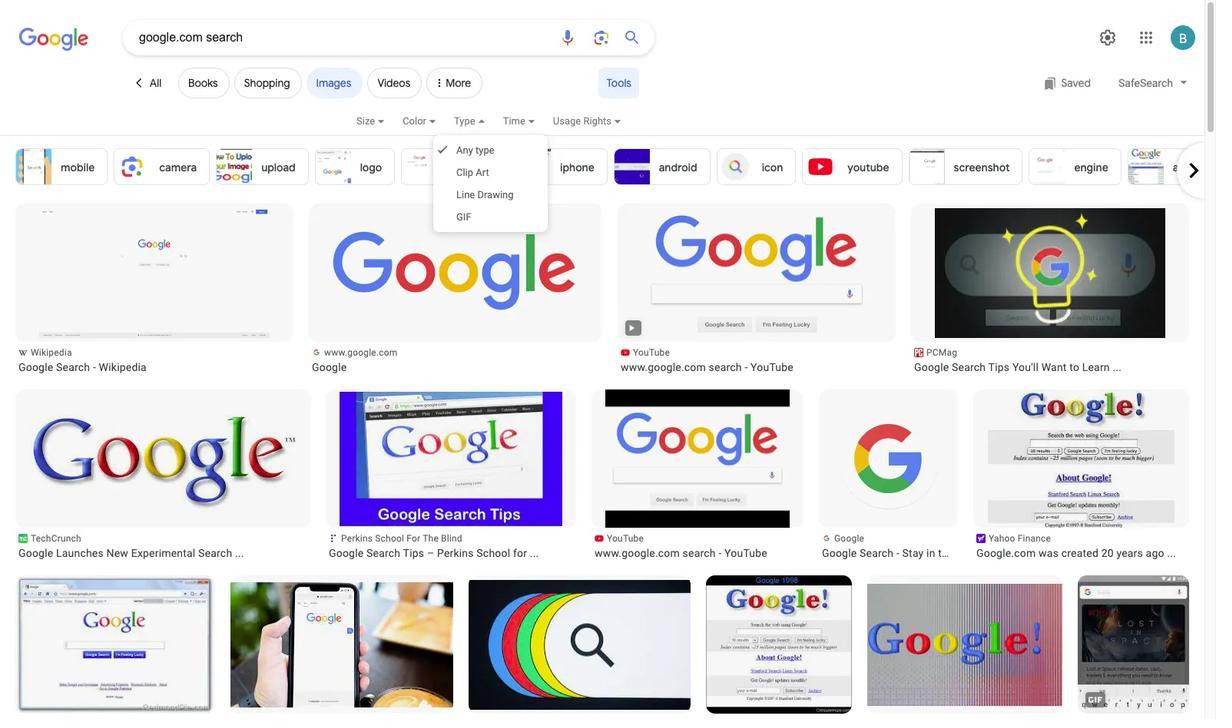 Task type: vqa. For each thing, say whether or not it's contained in the screenshot.


Task type: locate. For each thing, give the bounding box(es) containing it.
shopping link
[[234, 68, 302, 98]]

type
[[454, 115, 475, 127]]

1 vertical spatial www.google.com search - youtube list item
[[592, 390, 804, 560]]

0 vertical spatial wikipedia
[[31, 347, 72, 358]]

... right learn
[[1113, 361, 1122, 373]]

0 vertical spatial school
[[375, 533, 404, 544]]

launches
[[56, 547, 104, 559]]

...
[[1113, 361, 1122, 373], [235, 547, 244, 559], [530, 547, 539, 559], [1011, 547, 1019, 559], [1167, 547, 1176, 559]]

the
[[938, 547, 954, 559]]

camera
[[159, 161, 197, 174]]

1 horizontal spatial wikipedia
[[99, 361, 147, 373]]

google list item
[[309, 204, 602, 374]]

time
[[503, 115, 525, 127]]

all
[[150, 76, 161, 90]]

perkins school for the blind
[[341, 533, 462, 544]]

screenshot link
[[909, 148, 1023, 185]]

tips inside list item
[[989, 361, 1010, 373]]

tips for –
[[403, 547, 424, 559]]

1 vertical spatial search
[[683, 547, 716, 559]]

search for google search - stay in the know with ...
[[860, 547, 894, 559]]

any type
[[456, 144, 494, 156]]

google element
[[312, 360, 599, 374]]

more button
[[427, 55, 487, 104]]

google search tips – perkins school for the blind image
[[340, 392, 562, 526]]

google.com was created 20 years ago ... list item
[[973, 390, 1189, 560]]

www.google.com search - youtube
[[621, 361, 794, 373], [595, 547, 767, 559]]

google search - stay in the know with your google app image
[[834, 403, 944, 514], [1078, 575, 1189, 719]]

engine
[[1074, 161, 1108, 174]]

0 vertical spatial www.google.com search - youtube list item
[[618, 204, 896, 374]]

youtube link
[[802, 148, 902, 185]]

google announces 5 changes coming to mobile search image
[[221, 582, 459, 708]]

tools button
[[599, 68, 639, 98]]

logo
[[360, 161, 382, 174]]

for
[[407, 533, 420, 544]]

1 vertical spatial www.google.com
[[621, 361, 706, 373]]

learn
[[1082, 361, 1110, 373]]

0 vertical spatial tips
[[989, 361, 1010, 373]]

google for google launches new experimental search ...
[[18, 547, 53, 559]]

www.google.com search - youtube for the topmost the www.google.com search - youtube element
[[621, 361, 794, 373]]

1 vertical spatial www.google.com search - youtube image
[[605, 390, 790, 528]]

google for google search tips you'll want to learn ...
[[914, 361, 949, 373]]

more filters element
[[427, 68, 483, 98]]

1 vertical spatial google search - stay in the know with your google app image
[[1078, 575, 1189, 719]]

go to google home image
[[19, 26, 88, 52]]

what is google? image
[[706, 575, 852, 714]]

0 vertical spatial www.google.com
[[324, 347, 398, 358]]

1 vertical spatial www.google.com search - youtube element
[[595, 546, 801, 560]]

... right experimental
[[235, 547, 244, 559]]

1 vertical spatial school
[[477, 547, 510, 559]]

yahoo
[[989, 533, 1015, 544]]

wikipedia
[[31, 347, 72, 358], [99, 361, 147, 373]]

saved
[[1061, 76, 1091, 90]]

blind
[[441, 533, 462, 544]]

- for google search - stay in the know with your google app element
[[897, 547, 900, 559]]

0 horizontal spatial school
[[375, 533, 404, 544]]

google search - stay in the know with your google app element
[[822, 546, 1019, 560]]

google search tips – perkins school for the blind element
[[329, 546, 573, 560]]

google inside list item
[[312, 361, 347, 373]]

0 vertical spatial www.google.com search - youtube image
[[642, 208, 872, 338]]

0 horizontal spatial google search - stay in the know with your google app image
[[834, 403, 944, 514]]

perkins left for
[[341, 533, 373, 544]]

www.google.com search - youtube element
[[621, 360, 893, 374], [595, 546, 801, 560]]

... down yahoo finance
[[1011, 547, 1019, 559]]

google launches new experimental search ...
[[18, 547, 244, 559]]

21 google search tips you'll want to learn | pcmag element
[[914, 360, 1186, 374]]

perkins down blind
[[437, 547, 474, 559]]

www.google.com for the www.google.com search - youtube element to the bottom
[[595, 547, 680, 559]]

0 vertical spatial www.google.com search - youtube
[[621, 361, 794, 373]]

2 vertical spatial www.google.com
[[595, 547, 680, 559]]

google turns 25: the search engine revolutionised how we access  information, but will it survive ai? image
[[833, 584, 1078, 706]]

shopping
[[244, 76, 290, 90]]

0 horizontal spatial perkins
[[341, 533, 373, 544]]

google search tips you'll want to learn ...
[[914, 361, 1122, 373]]

perkins
[[341, 533, 373, 544], [437, 547, 474, 559]]

pcmag
[[927, 347, 957, 358]]

–
[[427, 547, 434, 559]]

0 horizontal spatial tips
[[403, 547, 424, 559]]

google search - stay in the know with ... list item
[[819, 390, 1019, 560]]

- for the www.google.com search - youtube element to the bottom
[[719, 547, 722, 559]]

click for video information tooltip
[[626, 323, 638, 334]]

tips left you'll
[[989, 361, 1010, 373]]

... inside google search - stay in the know with your google app element
[[1011, 547, 1019, 559]]

google search - wikipedia image
[[39, 208, 270, 338]]

for
[[513, 547, 527, 559]]

1 vertical spatial tips
[[403, 547, 424, 559]]

search for google search tips – perkins school for ...
[[367, 547, 400, 559]]

1 list from the top
[[15, 148, 1216, 185]]

2 list from the top
[[15, 204, 1205, 719]]

usage
[[553, 115, 581, 127]]

safesearch
[[1119, 77, 1173, 89]]

www.google.com search - youtube for the www.google.com search - youtube element to the bottom
[[595, 547, 767, 559]]

search inside 'list item'
[[367, 547, 400, 559]]

icon link
[[717, 148, 796, 185]]

want
[[1042, 361, 1067, 373]]

... right ago
[[1167, 547, 1176, 559]]

... inside google search tips – perkins school for the blind element
[[530, 547, 539, 559]]

www.google.com for the topmost the www.google.com search - youtube element
[[621, 361, 706, 373]]

all link
[[123, 68, 174, 98]]

search
[[56, 361, 90, 373], [952, 361, 986, 373], [198, 547, 232, 559], [367, 547, 400, 559], [860, 547, 894, 559]]

school
[[375, 533, 404, 544], [477, 547, 510, 559]]

created
[[1062, 547, 1099, 559]]

google inside 'list item'
[[329, 547, 364, 559]]

google.com
[[977, 547, 1036, 559]]

screenshot
[[954, 161, 1010, 174]]

tips for you'll
[[989, 361, 1010, 373]]

google
[[18, 361, 53, 373], [312, 361, 347, 373], [914, 361, 949, 373], [834, 533, 864, 544], [18, 547, 53, 559], [329, 547, 364, 559], [822, 547, 857, 559]]

None search field
[[0, 19, 655, 55]]

... right for
[[530, 547, 539, 559]]

years
[[1117, 547, 1143, 559]]

1 vertical spatial perkins
[[437, 547, 474, 559]]

art
[[476, 167, 489, 178]]

google for google search - wikipedia
[[18, 361, 53, 373]]

0 vertical spatial google search - stay in the know with your google app image
[[834, 403, 944, 514]]

- for the topmost the www.google.com search - youtube element
[[745, 361, 748, 373]]

more
[[446, 76, 471, 90]]

images
[[316, 76, 351, 90]]

tips inside 'list item'
[[403, 547, 424, 559]]

ago
[[1146, 547, 1165, 559]]

tips
[[989, 361, 1010, 373], [403, 547, 424, 559]]

yahoo finance
[[989, 533, 1051, 544]]

was
[[1039, 547, 1059, 559]]

list
[[15, 148, 1216, 185], [15, 204, 1205, 719]]

click for video information image
[[626, 323, 637, 334]]

google image
[[333, 230, 579, 316]]

any
[[456, 144, 473, 156]]

www.google.com search - youtube list item
[[618, 204, 896, 374], [592, 390, 804, 560]]

1 horizontal spatial tips
[[989, 361, 1010, 373]]

1 vertical spatial wikipedia
[[99, 361, 147, 373]]

0 vertical spatial www.google.com search - youtube element
[[621, 360, 893, 374]]

1 horizontal spatial perkins
[[437, 547, 474, 559]]

1 vertical spatial www.google.com search - youtube
[[595, 547, 767, 559]]

new
[[106, 547, 128, 559]]

you'll
[[1013, 361, 1039, 373]]

- for google search - wikipedia element
[[93, 361, 96, 373]]

www.google.com search - youtube image
[[642, 208, 872, 338], [605, 390, 790, 528]]

list containing google search - wikipedia
[[15, 204, 1205, 719]]

size
[[357, 115, 375, 127]]

click to view animated gif image
[[1084, 688, 1107, 711]]

drawing
[[477, 189, 514, 201]]

to
[[1070, 361, 1080, 373]]

techcrunch
[[31, 533, 81, 544]]

1 vertical spatial list
[[15, 204, 1205, 719]]

0 vertical spatial list
[[15, 148, 1216, 185]]

google launches new experimental search features for tracking your online  purchases, reservations & events from gmail | techcrunch element
[[18, 546, 307, 560]]

search
[[709, 361, 742, 373], [683, 547, 716, 559]]

tips down for
[[403, 547, 424, 559]]

google launches new experimental search ... list item
[[15, 390, 310, 560]]



Task type: describe. For each thing, give the bounding box(es) containing it.
gif link
[[433, 206, 547, 228]]

safesearch button
[[1111, 67, 1195, 99]]

books
[[188, 76, 218, 90]]

autocom
[[1173, 161, 1216, 174]]

experimental
[[131, 547, 196, 559]]

search by image image
[[592, 28, 611, 47]]

... inside 21 google search tips you'll want to learn | pcmag element
[[1113, 361, 1122, 373]]

icon
[[762, 161, 783, 174]]

line drawing link
[[433, 184, 547, 206]]

clip art
[[456, 167, 489, 178]]

type
[[476, 144, 494, 156]]

clip art link
[[433, 161, 547, 184]]

line drawing
[[456, 189, 514, 201]]

google search tips – perkins school for ... list item
[[326, 390, 576, 560]]

21 google search tips you'll want to learn | pcmag image
[[935, 208, 1166, 338]]

stay
[[902, 547, 924, 559]]

google for google element on the bottom of the page
[[312, 361, 347, 373]]

size button
[[357, 113, 403, 139]]

in
[[927, 547, 936, 559]]

google search - wikipedia element
[[18, 360, 290, 374]]

mobile
[[61, 161, 95, 174]]

0 vertical spatial perkins
[[341, 533, 373, 544]]

books link
[[178, 68, 229, 98]]

google.com was created 20 years ago — here's what it looked like when it  first launched image
[[988, 390, 1175, 537]]

rights
[[583, 115, 612, 127]]

finance
[[1018, 533, 1051, 544]]

the
[[423, 533, 439, 544]]

www.google.com search - youtube image for www.google.com search - youtube list item to the bottom
[[605, 390, 790, 528]]

google launches new experimental search features for tracking your online  purchases, reservations & events from gmail | techcrunch image
[[29, 403, 297, 515]]

next image
[[1179, 155, 1209, 186]]

... inside 'google launches new experimental search features for tracking your online  purchases, reservations & events from gmail | techcrunch' element
[[235, 547, 244, 559]]

any type link
[[433, 139, 547, 161]]

gif
[[456, 211, 471, 223]]

saved link
[[1036, 68, 1099, 98]]

google for google search tips – perkins school for ...
[[329, 547, 364, 559]]

usage rights
[[553, 115, 612, 127]]

with
[[987, 547, 1008, 559]]

usage rights button
[[553, 113, 639, 139]]

logo link
[[315, 148, 395, 185]]

videos
[[378, 76, 410, 90]]

camera link
[[114, 148, 210, 185]]

wallpaper
[[447, 161, 496, 174]]

20
[[1101, 547, 1114, 559]]

google's ai search could mean radical changes for your internet experience  - cnet image
[[460, 580, 691, 710]]

quick settings image
[[1099, 28, 1117, 47]]

mobile link
[[15, 148, 108, 185]]

google search - wikipedia list item
[[15, 204, 293, 374]]

google search tips – perkins school for ...
[[329, 547, 539, 559]]

0 horizontal spatial wikipedia
[[31, 347, 72, 358]]

google search - stay in the know with ...
[[822, 547, 1019, 559]]

videos link
[[368, 68, 422, 98]]

android link
[[614, 148, 710, 185]]

clip
[[456, 167, 473, 178]]

0 vertical spatial search
[[709, 361, 742, 373]]

www.google.com search - youtube image for the topmost www.google.com search - youtube list item
[[642, 208, 872, 338]]

google.com was created 20 years ago ...
[[977, 547, 1176, 559]]

line
[[456, 189, 475, 201]]

search for google search - wikipedia
[[56, 361, 90, 373]]

engine link
[[1029, 148, 1122, 185]]

search for google search tips you'll want to learn ...
[[952, 361, 986, 373]]

google search - wikipedia
[[18, 361, 147, 373]]

autocom link
[[1128, 148, 1216, 185]]

upload
[[261, 161, 296, 174]]

type button
[[454, 113, 503, 139]]

tools
[[607, 76, 632, 90]]

color button
[[403, 113, 454, 139]]

... inside google.com was created 20 years ago — here's what it looked like when it  first launched element
[[1167, 547, 1176, 559]]

google.com was created 20 years ago — here's what it looked like when it  first launched element
[[977, 546, 1186, 560]]

youtube
[[848, 161, 889, 174]]

know
[[957, 547, 984, 559]]

google search tips you'll want to learn ... list item
[[911, 204, 1189, 374]]

1 horizontal spatial school
[[477, 547, 510, 559]]

upload link
[[216, 148, 309, 185]]

android
[[659, 161, 697, 174]]

google for google search - stay in the know with ...
[[822, 547, 857, 559]]

www.google.com inside "google" list item
[[324, 347, 398, 358]]

try out the new google search | redmond pie image
[[15, 575, 215, 714]]

list containing mobile
[[15, 148, 1216, 185]]

click to view animated gif tooltip
[[1084, 688, 1107, 711]]

iphone
[[560, 161, 594, 174]]

wallpaper link
[[401, 148, 509, 185]]

iphone link
[[515, 148, 607, 185]]

1 horizontal spatial google search - stay in the know with your google app image
[[1078, 575, 1189, 719]]

google search - stay in the know with your google app image inside google search - stay in the know with ... list item
[[834, 403, 944, 514]]

color
[[403, 115, 426, 127]]

Search text field
[[139, 25, 549, 51]]

time button
[[503, 113, 553, 139]]



